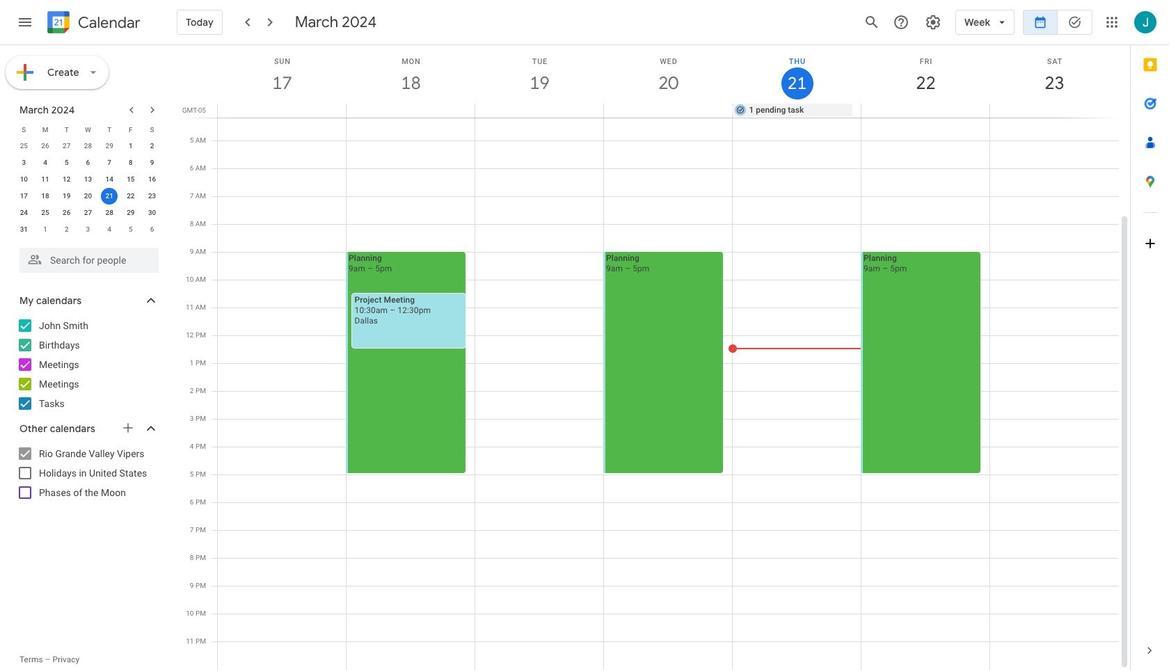 Task type: locate. For each thing, give the bounding box(es) containing it.
15 element
[[122, 171, 139, 188]]

2 element
[[144, 138, 161, 155]]

heading inside calendar element
[[75, 14, 141, 31]]

24 element
[[16, 205, 32, 221]]

21, today element
[[101, 188, 118, 205]]

april 2 element
[[58, 221, 75, 238]]

heading
[[75, 14, 141, 31]]

3 element
[[16, 155, 32, 171]]

grid
[[178, 1, 1131, 670]]

row
[[212, 1, 1119, 670], [212, 104, 1131, 118], [13, 121, 163, 138], [13, 138, 163, 155], [13, 155, 163, 171], [13, 171, 163, 188], [13, 188, 163, 205], [13, 205, 163, 221], [13, 221, 163, 238]]

Search for people text field
[[28, 248, 150, 273]]

10 element
[[16, 171, 32, 188]]

28 element
[[101, 205, 118, 221]]

add other calendars image
[[121, 421, 135, 435]]

19 element
[[58, 188, 75, 205]]

april 1 element
[[37, 221, 54, 238]]

cell
[[218, 1, 347, 670], [346, 1, 475, 670], [475, 1, 604, 670], [604, 1, 733, 670], [733, 1, 862, 670], [861, 1, 991, 670], [991, 1, 1119, 670], [218, 104, 347, 118], [347, 104, 475, 118], [475, 104, 604, 118], [604, 104, 733, 118], [861, 104, 990, 118], [990, 104, 1119, 118], [99, 188, 120, 205]]

settings menu image
[[925, 14, 942, 31]]

row group
[[13, 138, 163, 238]]

calendar element
[[45, 8, 141, 39]]

main drawer image
[[17, 14, 33, 31]]

february 26 element
[[37, 138, 54, 155]]

11 element
[[37, 171, 54, 188]]

february 25 element
[[16, 138, 32, 155]]

8 element
[[122, 155, 139, 171]]

tab list
[[1131, 45, 1170, 631]]

None search field
[[0, 242, 173, 273]]

february 29 element
[[101, 138, 118, 155]]

my calendars list
[[3, 315, 173, 415]]



Task type: describe. For each thing, give the bounding box(es) containing it.
13 element
[[80, 171, 96, 188]]

1 element
[[122, 138, 139, 155]]

30 element
[[144, 205, 161, 221]]

16 element
[[144, 171, 161, 188]]

9 element
[[144, 155, 161, 171]]

31 element
[[16, 221, 32, 238]]

18 element
[[37, 188, 54, 205]]

26 element
[[58, 205, 75, 221]]

29 element
[[122, 205, 139, 221]]

march 2024 grid
[[13, 121, 163, 238]]

27 element
[[80, 205, 96, 221]]

14 element
[[101, 171, 118, 188]]

other calendars list
[[3, 443, 173, 504]]

23 element
[[144, 188, 161, 205]]

7 element
[[101, 155, 118, 171]]

april 5 element
[[122, 221, 139, 238]]

april 6 element
[[144, 221, 161, 238]]

april 4 element
[[101, 221, 118, 238]]

5 element
[[58, 155, 75, 171]]

april 3 element
[[80, 221, 96, 238]]

february 28 element
[[80, 138, 96, 155]]

20 element
[[80, 188, 96, 205]]

25 element
[[37, 205, 54, 221]]

4 element
[[37, 155, 54, 171]]

cell inside march 2024 grid
[[99, 188, 120, 205]]

17 element
[[16, 188, 32, 205]]

6 element
[[80, 155, 96, 171]]

february 27 element
[[58, 138, 75, 155]]

22 element
[[122, 188, 139, 205]]

12 element
[[58, 171, 75, 188]]



Task type: vqa. For each thing, say whether or not it's contained in the screenshot.
'18' element
yes



